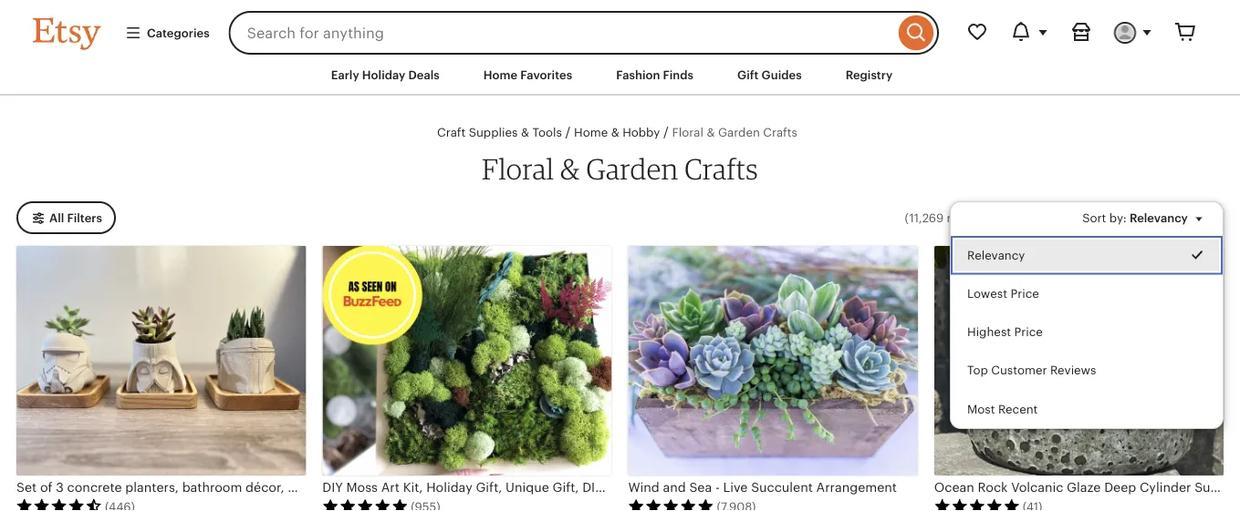Task type: describe. For each thing, give the bounding box(es) containing it.
to
[[483, 481, 495, 495]]

favorites
[[520, 68, 572, 82]]

home inside craft supplies & tools / home & hobby / floral & garden crafts
[[574, 126, 608, 139]]

& down tools
[[560, 151, 580, 186]]

1 / from the left
[[565, 125, 571, 139]]

home & hobby link
[[574, 125, 660, 139]]

gift
[[413, 481, 434, 495]]

gift guides link
[[724, 58, 816, 91]]

none search field inside categories banner
[[229, 11, 939, 55]]

tools
[[532, 126, 562, 139]]

4.5 out of 5 stars image
[[16, 499, 102, 512]]

-
[[715, 481, 720, 495]]

craft
[[437, 126, 466, 139]]

day)
[[558, 481, 584, 495]]

lowest
[[967, 287, 1008, 301]]

gift
[[737, 68, 759, 82]]

fashion finds link
[[602, 58, 707, 91]]

holders,
[[315, 481, 364, 495]]

5 out of 5 stars image for 'diy moss art kit, holiday gift, unique gift, diy moss art, unique christmas gift box,, birthday gift, diy craft kit for her him' image
[[322, 499, 408, 512]]

craft supplies & tools link
[[437, 125, 562, 139]]

highest
[[967, 326, 1011, 339]]

décor,
[[246, 481, 284, 495]]

categories
[[147, 26, 210, 40]]

ocean rock volcanic glaze deep cylinder succulent + plant planters - handmade ceramic in two sizes, 10 inches and 8 inches tall image
[[934, 246, 1224, 476]]

all
[[49, 211, 64, 225]]

set
[[16, 481, 37, 495]]

& left tools
[[521, 126, 529, 139]]

wind and sea - live succulent arrangement image
[[628, 246, 918, 476]]

customer
[[991, 364, 1047, 378]]

of
[[40, 481, 53, 495]]

top customer reviews link
[[951, 352, 1223, 390]]

highest price
[[967, 326, 1043, 339]]

reviews
[[1050, 364, 1096, 378]]

most recent link
[[951, 390, 1223, 429]]

wind and sea - live succulent arrangement
[[628, 481, 897, 495]]

holiday
[[362, 68, 406, 82]]

arrangement
[[816, 481, 897, 495]]

0 horizontal spatial crafts
[[685, 151, 758, 186]]

home inside 'home favorites' link
[[483, 68, 518, 82]]

filters
[[67, 211, 102, 225]]

(
[[905, 211, 909, 225]]

results,
[[947, 211, 988, 225]]

price for lowest price
[[1011, 287, 1039, 301]]

fashion finds
[[616, 68, 694, 82]]

most recent
[[967, 403, 1038, 416]]

sort by: relevancy
[[1083, 211, 1188, 225]]

wind and sea - live succulent arrangement link
[[628, 246, 918, 512]]

sea
[[689, 481, 712, 495]]

( 11,269 results,
[[905, 211, 988, 225]]

unique
[[368, 481, 410, 495]]

live
[[723, 481, 748, 495]]

deals
[[408, 68, 440, 82]]

bathroom
[[182, 481, 242, 495]]

top
[[967, 364, 988, 378]]

fashion
[[616, 68, 660, 82]]

2 / from the left
[[664, 125, 669, 139]]

0 horizontal spatial floral
[[482, 151, 554, 186]]

price for highest price
[[1014, 326, 1043, 339]]



Task type: vqa. For each thing, say whether or not it's contained in the screenshot.
14 The Within
no



Task type: locate. For each thing, give the bounding box(es) containing it.
Search for anything text field
[[229, 11, 894, 55]]

early holiday deals link
[[317, 58, 453, 91]]

set of 3 concrete planters, bathroom décor, pen holders, unique gift (ready to ship next day) image
[[16, 246, 306, 476]]

None search field
[[229, 11, 939, 55]]

sort
[[1083, 211, 1106, 225]]

price inside "link"
[[1014, 326, 1043, 339]]

garden down hobby
[[586, 151, 679, 186]]

price up top customer reviews at the bottom
[[1014, 326, 1043, 339]]

0 vertical spatial garden
[[718, 126, 760, 139]]

5 out of 5 stars image for "ocean rock volcanic glaze deep cylinder succulent + plant planters - handmade ceramic in two sizes, 10 inches and 8 inches tall" image
[[934, 499, 1020, 512]]

floral inside craft supplies & tools / home & hobby / floral & garden crafts
[[672, 126, 704, 139]]

by:
[[1110, 211, 1127, 225]]

ship
[[499, 481, 524, 495]]

early holiday deals
[[331, 68, 440, 82]]

0 horizontal spatial /
[[565, 125, 571, 139]]

0 vertical spatial home
[[483, 68, 518, 82]]

1 horizontal spatial floral
[[672, 126, 704, 139]]

categories button
[[111, 16, 223, 49]]

home left favorites
[[483, 68, 518, 82]]

recent
[[998, 403, 1038, 416]]

menu containing relevancy
[[950, 201, 1224, 430]]

5 out of 5 stars image
[[322, 499, 408, 512], [628, 499, 714, 512], [934, 499, 1020, 512]]

relevancy
[[1130, 211, 1188, 225], [967, 249, 1025, 262]]

0 vertical spatial crafts
[[763, 126, 798, 139]]

2 horizontal spatial 5 out of 5 stars image
[[934, 499, 1020, 512]]

0 horizontal spatial garden
[[586, 151, 679, 186]]

1 vertical spatial garden
[[586, 151, 679, 186]]

0 vertical spatial floral
[[672, 126, 704, 139]]

1 horizontal spatial /
[[664, 125, 669, 139]]

1 horizontal spatial relevancy
[[1130, 211, 1188, 225]]

registry
[[846, 68, 893, 82]]

registry link
[[832, 58, 906, 91]]

0 horizontal spatial 5 out of 5 stars image
[[322, 499, 408, 512]]

crafts inside craft supplies & tools / home & hobby / floral & garden crafts
[[763, 126, 798, 139]]

/ right tools
[[565, 125, 571, 139]]

1 vertical spatial price
[[1014, 326, 1043, 339]]

(ready
[[437, 481, 479, 495]]

home right tools
[[574, 126, 608, 139]]

diy moss art kit, holiday gift, unique gift, diy moss art, unique christmas gift box,, birthday gift, diy craft kit for her him image
[[322, 246, 612, 476]]

0 vertical spatial relevancy
[[1130, 211, 1188, 225]]

menu bar containing early holiday deals
[[0, 55, 1240, 96]]

& left hobby
[[611, 126, 619, 139]]

1 horizontal spatial home
[[574, 126, 608, 139]]

5 out of 5 stars image inside wind and sea - live succulent arrangement link
[[628, 499, 714, 512]]

1 horizontal spatial crafts
[[763, 126, 798, 139]]

lowest price
[[967, 287, 1039, 301]]

1 vertical spatial floral
[[482, 151, 554, 186]]

0 horizontal spatial relevancy
[[967, 249, 1025, 262]]

1 5 out of 5 stars image from the left
[[322, 499, 408, 512]]

lowest price link
[[951, 275, 1223, 313]]

floral & garden crafts
[[482, 151, 758, 186]]

home
[[483, 68, 518, 82], [574, 126, 608, 139]]

1 vertical spatial crafts
[[685, 151, 758, 186]]

/
[[565, 125, 571, 139], [664, 125, 669, 139]]

menu
[[950, 201, 1224, 430]]

3
[[56, 481, 64, 495]]

and
[[663, 481, 686, 495]]

pen
[[288, 481, 311, 495]]

planters,
[[125, 481, 179, 495]]

&
[[521, 126, 529, 139], [611, 126, 619, 139], [707, 126, 715, 139], [560, 151, 580, 186]]

relevancy right by:
[[1130, 211, 1188, 225]]

hobby
[[623, 126, 660, 139]]

wind
[[628, 481, 660, 495]]

early
[[331, 68, 359, 82]]

garden down gift
[[718, 126, 760, 139]]

next
[[528, 481, 554, 495]]

gift guides
[[737, 68, 802, 82]]

0 vertical spatial price
[[1011, 287, 1039, 301]]

categories banner
[[0, 0, 1240, 55]]

supplies
[[469, 126, 518, 139]]

3 5 out of 5 stars image from the left
[[934, 499, 1020, 512]]

highest price link
[[951, 313, 1223, 352]]

relevancy link
[[951, 236, 1223, 275]]

top customer reviews
[[967, 364, 1096, 378]]

2 5 out of 5 stars image from the left
[[628, 499, 714, 512]]

0 horizontal spatial home
[[483, 68, 518, 82]]

set of 3 concrete planters, bathroom décor, pen holders, unique gift (ready to ship next day) link
[[16, 246, 584, 512]]

all filters
[[49, 211, 102, 225]]

1 horizontal spatial garden
[[718, 126, 760, 139]]

1 vertical spatial home
[[574, 126, 608, 139]]

& right hobby
[[707, 126, 715, 139]]

set of 3 concrete planters, bathroom décor, pen holders, unique gift (ready to ship next day)
[[16, 481, 584, 495]]

succulent
[[751, 481, 813, 495]]

menu bar
[[0, 55, 1240, 96]]

finds
[[663, 68, 694, 82]]

guides
[[762, 68, 802, 82]]

1 horizontal spatial 5 out of 5 stars image
[[628, 499, 714, 512]]

garden inside craft supplies & tools / home & hobby / floral & garden crafts
[[718, 126, 760, 139]]

craft supplies & tools / home & hobby / floral & garden crafts
[[437, 125, 798, 139]]

price
[[1011, 287, 1039, 301], [1014, 326, 1043, 339]]

floral
[[672, 126, 704, 139], [482, 151, 554, 186]]

garden
[[718, 126, 760, 139], [586, 151, 679, 186]]

home favorites link
[[470, 58, 586, 91]]

/ right hobby
[[664, 125, 669, 139]]

price right lowest
[[1011, 287, 1039, 301]]

all filters button
[[16, 202, 116, 235]]

concrete
[[67, 481, 122, 495]]

crafts
[[763, 126, 798, 139], [685, 151, 758, 186]]

relevancy up lowest price
[[967, 249, 1025, 262]]

home favorites
[[483, 68, 572, 82]]

1 vertical spatial relevancy
[[967, 249, 1025, 262]]

floral down craft supplies & tools link
[[482, 151, 554, 186]]

floral right hobby
[[672, 126, 704, 139]]

relevancy inside menu
[[967, 249, 1025, 262]]

most
[[967, 403, 995, 416]]

5 out of 5 stars image for wind and sea - live succulent arrangement image
[[628, 499, 714, 512]]

11,269
[[909, 211, 944, 225]]



